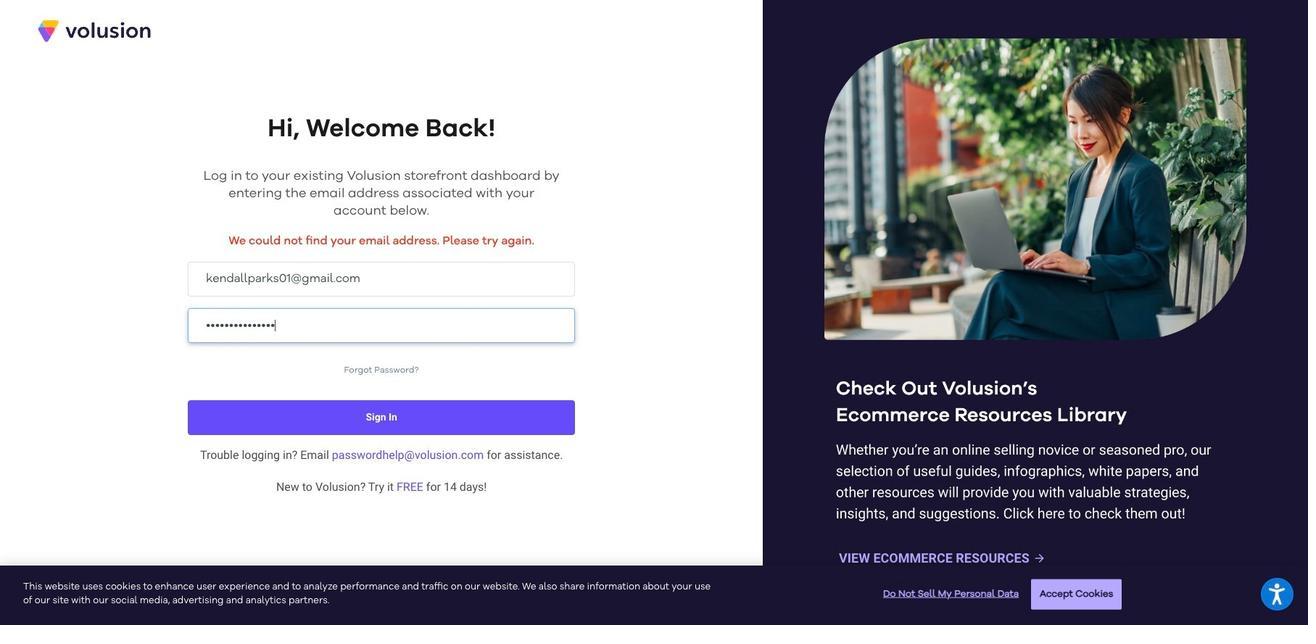 Task type: describe. For each thing, give the bounding box(es) containing it.
hero image
[[825, 38, 1247, 531]]

volusion logo image
[[36, 18, 152, 44]]

privacy alert dialog
[[0, 566, 1308, 625]]



Task type: locate. For each thing, give the bounding box(es) containing it.
open accessibe: accessibility options, statement and help image
[[1269, 584, 1286, 605]]

Email address email field
[[188, 262, 575, 297]]

Password password field
[[188, 308, 575, 343]]



